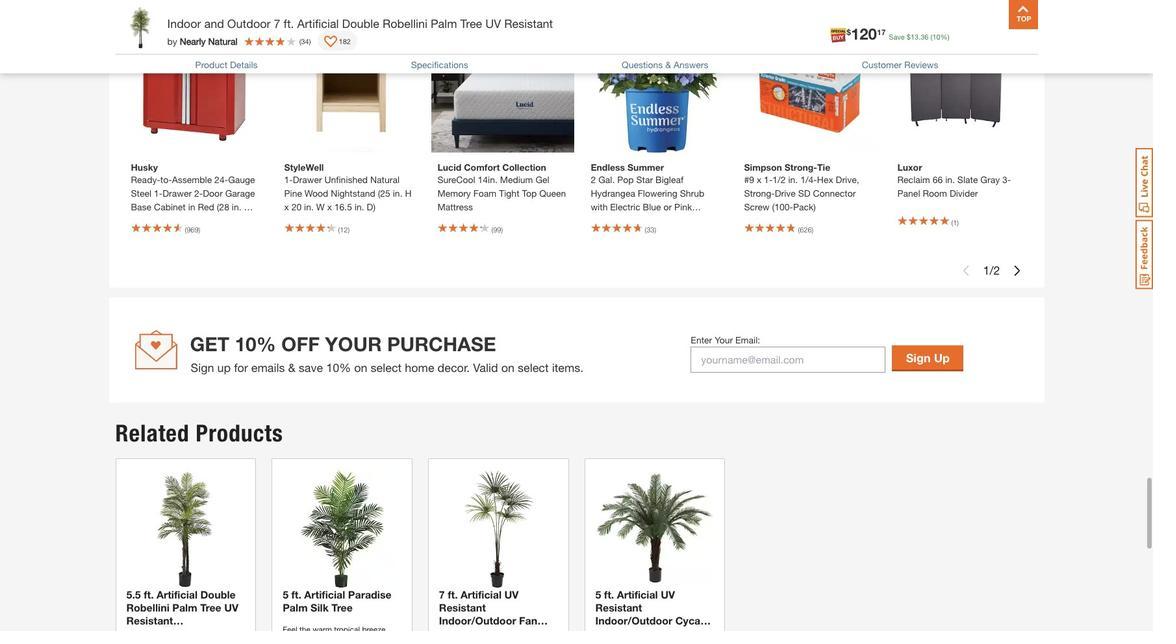 Task type: describe. For each thing, give the bounding box(es) containing it.
2 select from the left
[[518, 361, 549, 375]]

and
[[204, 16, 224, 31]]

palm inside 7 ft. artificial uv resistant indoor/outdoor fan palm tree
[[439, 628, 464, 632]]

0 vertical spatial 10%
[[235, 333, 276, 356]]

simpson
[[745, 162, 783, 173]]

182
[[339, 37, 351, 45]]

in. right the (25
[[393, 188, 403, 199]]

(28
[[217, 201, 229, 213]]

( for stylewell 1-drawer unfinished natural pine wood nightstand (25 in. h x 20 in. w x 16.5 in. d)
[[338, 226, 340, 234]]

details
[[230, 59, 258, 70]]

182 button
[[318, 31, 358, 51]]

husky
[[131, 162, 158, 173]]

1/2
[[773, 174, 786, 185]]

by nearly natural
[[167, 35, 238, 46]]

5.5 ft. artificial double robellini palm tree uv resistant (indoor/outdoor)
[[126, 589, 239, 632]]

ft. for uv
[[144, 589, 154, 601]]

(100-
[[773, 201, 794, 213]]

ft. for tree
[[604, 589, 615, 601]]

h inside stylewell 1-drawer unfinished natural pine wood nightstand (25 in. h x 20 in. w x 16.5 in. d)
[[405, 188, 412, 199]]

10pm
[[246, 25, 274, 37]]

7 ft. artificial uv resistant indoor/outdoor fan palm tree link
[[439, 470, 558, 632]]

to-
[[160, 174, 172, 185]]

32.8
[[131, 215, 149, 226]]

medium
[[500, 174, 533, 185]]

get
[[190, 333, 230, 356]]

1/4-
[[801, 174, 818, 185]]

x down the garage at the top of page
[[255, 201, 260, 213]]

$ inside $ 120 17
[[847, 27, 852, 37]]

$ 120 17
[[847, 25, 886, 43]]

99
[[494, 226, 501, 234]]

in. down red
[[200, 215, 210, 226]]

click to redirect to view my cart page image
[[1005, 16, 1020, 31]]

5 ft. artificial paradise palm silk tree image
[[283, 470, 402, 589]]

your
[[325, 333, 382, 356]]

12
[[340, 226, 348, 234]]

5 for 5 ft. artificial uv resistant indoor/outdoor cycas tree
[[596, 589, 602, 601]]

lacecap
[[591, 215, 626, 226]]

palm inside 5 ft. artificial paradise palm silk tree
[[283, 602, 308, 614]]

14in.
[[478, 174, 498, 185]]

( left '92121'
[[299, 37, 301, 45]]

d) inside husky ready-to-assemble 24-gauge steel 1-drawer 2-door garage base cabinet in red (28 in. w x 32.8 in. h x 18.3 in. d)
[[212, 215, 221, 226]]

( for simpson strong-tie #9 x 1-1/2 in. 1/4-hex drive, strong-drive sd connector screw (100-pack)
[[799, 226, 800, 234]]

ready-to-assemble 24-gauge steel 1-drawer 2-door garage base cabinet in red (28 in. w x 32.8 in. h x 18.3 in. d) image
[[124, 10, 268, 153]]

shrub
[[680, 188, 705, 199]]

the home depot logo image
[[119, 10, 161, 52]]

email:
[[736, 335, 761, 346]]

artificial for palm
[[461, 589, 502, 601]]

.
[[919, 33, 921, 41]]

ft. for palm
[[448, 589, 458, 601]]

decor.
[[438, 361, 470, 375]]

cabinet
[[154, 201, 186, 213]]

flowering
[[638, 188, 678, 199]]

drive,
[[836, 174, 860, 185]]

or
[[664, 201, 672, 213]]

pack)
[[794, 201, 816, 213]]

nearly
[[180, 35, 206, 46]]

1 horizontal spatial double
[[342, 16, 380, 31]]

( 1 )
[[952, 219, 960, 227]]

tree inside 5 ft. artificial uv resistant indoor/outdoor cycas tree
[[596, 628, 617, 632]]

#9 x 1-1/2 in. 1/4-hex drive, strong-drive sd connector screw (100-pack) image
[[738, 10, 881, 153]]

star
[[637, 174, 653, 185]]

cycas
[[676, 615, 707, 627]]

120
[[852, 25, 878, 43]]

gauge
[[228, 174, 255, 185]]

5.5 ft. artificial double robellini palm tree uv resistant (indoor/outdoor) image
[[126, 470, 245, 589]]

collection
[[503, 162, 547, 173]]

bigleaf
[[656, 174, 684, 185]]

( for luxor reclaim 66 in. slate gray 3- panel room divider
[[952, 219, 954, 227]]

16.5
[[335, 201, 352, 213]]

natural inside stylewell 1-drawer unfinished natural pine wood nightstand (25 in. h x 20 in. w x 16.5 in. d)
[[371, 174, 400, 185]]

this is the first slide image
[[962, 266, 972, 276]]

( 99 )
[[492, 226, 503, 234]]

7 ft. artificial uv resistant indoor/outdoor fan palm tree image
[[439, 470, 558, 589]]

services
[[827, 34, 867, 46]]

( right 36
[[931, 33, 933, 41]]

) for drive,
[[812, 226, 814, 234]]

paradise
[[348, 589, 392, 601]]

artificial for tree
[[617, 589, 658, 601]]

5 ft. artificial uv resistant indoor/outdoor cycas tree image
[[596, 470, 715, 589]]

7 ft. artificial uv resistant indoor/outdoor fan palm tree
[[439, 589, 538, 632]]

gray
[[981, 174, 1001, 185]]

( 12 )
[[338, 226, 350, 234]]

save
[[890, 33, 905, 41]]

5 ft. artificial uv resistant indoor/outdoor cycas tree link
[[596, 470, 715, 632]]

drive
[[775, 188, 796, 199]]

5.5
[[126, 589, 141, 601]]

palm inside 5.5 ft. artificial double robellini palm tree uv resistant (indoor/outdoor)
[[172, 602, 197, 614]]

reclaim
[[898, 174, 931, 185]]

(indoor/outdoor)
[[126, 628, 210, 632]]

uv inside 5 ft. artificial uv resistant indoor/outdoor cycas tree
[[661, 589, 676, 601]]

indoor/outdoor for palm
[[439, 615, 517, 627]]

) left display 'icon'
[[309, 37, 311, 45]]

indoor and outdoor 7 ft. artificial double robellini palm tree uv resistant
[[167, 16, 553, 31]]

0 horizontal spatial 1
[[954, 219, 958, 227]]

ft. inside 5 ft. artificial paradise palm silk tree
[[292, 589, 302, 601]]

home
[[405, 361, 435, 375]]

mira mesa 10pm
[[192, 25, 274, 37]]

1 horizontal spatial robellini
[[383, 16, 428, 31]]

enter your email:
[[691, 335, 761, 346]]

in. inside luxor reclaim 66 in. slate gray 3- panel room divider
[[946, 174, 956, 185]]

lucid comfort collection surecool 14in. medium gel memory foam tight top queen mattress
[[438, 162, 566, 213]]

18.3
[[180, 215, 197, 226]]

queen
[[540, 188, 566, 199]]

( for endless summer 2 gal. pop star bigleaf hydrangea flowering shrub with electric blue or pink lacecap flowers
[[645, 226, 647, 234]]

questions
[[622, 59, 663, 70]]

sd
[[799, 188, 811, 199]]

1- inside simpson strong-tie #9 x 1-1/2 in. 1/4-hex drive, strong-drive sd connector screw (100-pack)
[[765, 174, 773, 185]]

x left 20
[[284, 201, 289, 213]]

%)
[[941, 33, 950, 41]]

double inside 5.5 ft. artificial double robellini palm tree uv resistant (indoor/outdoor)
[[201, 589, 236, 601]]

1 select from the left
[[371, 361, 402, 375]]

( 969 )
[[185, 226, 200, 234]]

drawer inside stylewell 1-drawer unfinished natural pine wood nightstand (25 in. h x 20 in. w x 16.5 in. d)
[[293, 174, 322, 185]]

divider
[[950, 188, 979, 199]]

valid
[[473, 361, 498, 375]]

products
[[196, 420, 283, 448]]

) down "divider"
[[958, 219, 960, 227]]

specifications
[[411, 59, 469, 70]]

tree inside 5.5 ft. artificial double robellini palm tree uv resistant (indoor/outdoor)
[[200, 602, 222, 614]]

0 horizontal spatial strong-
[[745, 188, 775, 199]]

5 for 5 ft. artificial paradise palm silk tree
[[283, 589, 289, 601]]

2 on from the left
[[502, 361, 515, 375]]

tight
[[499, 188, 520, 199]]

5 ft. artificial paradise palm silk tree
[[283, 589, 392, 614]]

mesa
[[215, 25, 241, 37]]

hex
[[818, 174, 834, 185]]

#9
[[745, 174, 755, 185]]

electric
[[611, 201, 641, 213]]

92121 button
[[298, 25, 343, 38]]

emails
[[251, 361, 285, 375]]



Task type: vqa. For each thing, say whether or not it's contained in the screenshot.


Task type: locate. For each thing, give the bounding box(es) containing it.
double up (indoor/outdoor)
[[201, 589, 236, 601]]

10% up emails
[[235, 333, 276, 356]]

diy
[[896, 34, 912, 46]]

1 horizontal spatial w
[[316, 201, 325, 213]]

x right #9
[[757, 174, 762, 185]]

strong- up 1/4-
[[785, 162, 818, 173]]

artificial inside 5 ft. artificial paradise palm silk tree
[[304, 589, 345, 601]]

33
[[647, 226, 655, 234]]

d) inside stylewell 1-drawer unfinished natural pine wood nightstand (25 in. h x 20 in. w x 16.5 in. d)
[[367, 201, 376, 213]]

1 vertical spatial natural
[[371, 174, 400, 185]]

1 horizontal spatial $
[[907, 33, 911, 41]]

1- up "pine"
[[284, 174, 293, 185]]

& inside get 10% off your purchase sign up for emails & save 10% on select home decor. valid on select items.
[[288, 361, 296, 375]]

2 for endless
[[591, 174, 596, 185]]

( for lucid comfort collection surecool 14in. medium gel memory foam tight top queen mattress
[[492, 226, 494, 234]]

) for h
[[348, 226, 350, 234]]

0 horizontal spatial $
[[847, 27, 852, 37]]

next slide image
[[1013, 266, 1023, 276]]

34
[[301, 37, 309, 45]]

surecool 14in. medium gel memory foam tight top queen mattress image
[[431, 10, 574, 153]]

0 vertical spatial drawer
[[293, 174, 322, 185]]

summer
[[628, 162, 665, 173]]

uv inside 7 ft. artificial uv resistant indoor/outdoor fan palm tree
[[505, 589, 519, 601]]

1 vertical spatial double
[[201, 589, 236, 601]]

d) down nightstand at the left of the page
[[367, 201, 376, 213]]

artificial inside 7 ft. artificial uv resistant indoor/outdoor fan palm tree
[[461, 589, 502, 601]]

& left answers
[[666, 59, 672, 70]]

& left save
[[288, 361, 296, 375]]

( down "divider"
[[952, 219, 954, 227]]

robellini down 5.5
[[126, 602, 170, 614]]

silk
[[311, 602, 329, 614]]

0 horizontal spatial on
[[354, 361, 368, 375]]

product image image
[[119, 7, 161, 49]]

1- down simpson
[[765, 174, 773, 185]]

1 horizontal spatial &
[[666, 59, 672, 70]]

1 / 2
[[984, 264, 1001, 278]]

me button
[[940, 16, 982, 47]]

in. down nightstand at the left of the page
[[355, 201, 365, 213]]

( 626 )
[[799, 226, 814, 234]]

10
[[933, 33, 941, 41]]

1 horizontal spatial indoor/outdoor
[[596, 615, 673, 627]]

reclaim 66 in. slate gray 3-panel room divider image
[[892, 10, 1035, 153]]

) down blue
[[655, 226, 657, 234]]

0 horizontal spatial robellini
[[126, 602, 170, 614]]

0 horizontal spatial indoor/outdoor
[[439, 615, 517, 627]]

in. right 1/2
[[789, 174, 798, 185]]

1 horizontal spatial h
[[405, 188, 412, 199]]

13
[[911, 33, 919, 41]]

1 vertical spatial 7
[[439, 589, 445, 601]]

1 vertical spatial drawer
[[163, 188, 192, 199]]

services button
[[826, 16, 868, 47]]

1 on from the left
[[354, 361, 368, 375]]

ready-
[[131, 174, 160, 185]]

( down 16.5
[[338, 226, 340, 234]]

display image
[[324, 36, 337, 49]]

( down cabinet
[[185, 226, 187, 234]]

1-drawer unfinished natural pine wood nightstand (25 in. h x 20 in. w x 16.5 in. d) image
[[278, 10, 421, 153]]

related
[[115, 420, 190, 448]]

room
[[923, 188, 948, 199]]

door
[[203, 188, 223, 199]]

indoor/outdoor inside 7 ft. artificial uv resistant indoor/outdoor fan palm tree
[[439, 615, 517, 627]]

assemble
[[172, 174, 212, 185]]

1 horizontal spatial 2
[[994, 264, 1001, 278]]

specifications button
[[411, 59, 469, 70], [411, 59, 469, 70]]

1 vertical spatial h
[[163, 215, 170, 226]]

indoor/outdoor inside 5 ft. artificial uv resistant indoor/outdoor cycas tree
[[596, 615, 673, 627]]

blue
[[643, 201, 662, 213]]

0 horizontal spatial h
[[163, 215, 170, 226]]

)
[[309, 37, 311, 45], [958, 219, 960, 227], [199, 226, 200, 234], [348, 226, 350, 234], [501, 226, 503, 234], [655, 226, 657, 234], [812, 226, 814, 234]]

0 horizontal spatial d)
[[212, 215, 221, 226]]

w down the garage at the top of page
[[244, 201, 253, 213]]

tree inside 5 ft. artificial paradise palm silk tree
[[332, 602, 353, 614]]

tie
[[818, 162, 831, 173]]

$ left .
[[907, 33, 911, 41]]

2 horizontal spatial 1-
[[765, 174, 773, 185]]

) for door
[[199, 226, 200, 234]]

sign up
[[907, 351, 950, 365]]

1 right the this is the first slide icon at the right top of page
[[984, 264, 990, 278]]

h right the (25
[[405, 188, 412, 199]]

( down pack)
[[799, 226, 800, 234]]

w inside stylewell 1-drawer unfinished natural pine wood nightstand (25 in. h x 20 in. w x 16.5 in. d)
[[316, 201, 325, 213]]

uv inside 5.5 ft. artificial double robellini palm tree uv resistant (indoor/outdoor)
[[224, 602, 239, 614]]

enter
[[691, 335, 713, 346]]

2 left gal.
[[591, 174, 596, 185]]

tree inside 7 ft. artificial uv resistant indoor/outdoor fan palm tree
[[467, 628, 488, 632]]

) down 16.5
[[348, 226, 350, 234]]

1-
[[284, 174, 293, 185], [765, 174, 773, 185], [154, 188, 163, 199]]

0 horizontal spatial drawer
[[163, 188, 192, 199]]

feedback link image
[[1136, 220, 1154, 290]]

h down cabinet
[[163, 215, 170, 226]]

7 inside 7 ft. artificial uv resistant indoor/outdoor fan palm tree
[[439, 589, 445, 601]]

luxor
[[898, 162, 923, 173]]

1 horizontal spatial on
[[502, 361, 515, 375]]

customer reviews
[[862, 59, 939, 70]]

0 horizontal spatial double
[[201, 589, 236, 601]]

drawer
[[293, 174, 322, 185], [163, 188, 192, 199]]

1 vertical spatial robellini
[[126, 602, 170, 614]]

up
[[217, 361, 231, 375]]

5 inside 5 ft. artificial paradise palm silk tree
[[283, 589, 289, 601]]

20
[[292, 201, 302, 213]]

x inside simpson strong-tie #9 x 1-1/2 in. 1/4-hex drive, strong-drive sd connector screw (100-pack)
[[757, 174, 762, 185]]

ft. inside 7 ft. artificial uv resistant indoor/outdoor fan palm tree
[[448, 589, 458, 601]]

1 horizontal spatial 10%
[[326, 361, 351, 375]]

0 vertical spatial d)
[[367, 201, 376, 213]]

) down pack)
[[812, 226, 814, 234]]

( 34 )
[[299, 37, 311, 45]]

robellini inside 5.5 ft. artificial double robellini palm tree uv resistant (indoor/outdoor)
[[126, 602, 170, 614]]

x left 18.3
[[172, 215, 177, 226]]

$ left 17
[[847, 27, 852, 37]]

1- inside stylewell 1-drawer unfinished natural pine wood nightstand (25 in. h x 20 in. w x 16.5 in. d)
[[284, 174, 293, 185]]

1 horizontal spatial drawer
[[293, 174, 322, 185]]

2 for 1
[[994, 264, 1001, 278]]

1 vertical spatial d)
[[212, 215, 221, 226]]

0 vertical spatial 1
[[954, 219, 958, 227]]

66
[[933, 174, 943, 185]]

resistant inside 7 ft. artificial uv resistant indoor/outdoor fan palm tree
[[439, 602, 486, 614]]

0 horizontal spatial select
[[371, 361, 402, 375]]

What can we help you find today? search field
[[367, 18, 724, 45]]

artificial for uv
[[157, 589, 198, 601]]

2 left next slide image
[[994, 264, 1001, 278]]

) for top
[[501, 226, 503, 234]]

your
[[715, 335, 733, 346]]

in. inside simpson strong-tie #9 x 1-1/2 in. 1/4-hex drive, strong-drive sd connector screw (100-pack)
[[789, 174, 798, 185]]

1 w from the left
[[244, 201, 253, 213]]

sign inside get 10% off your purchase sign up for emails & save 10% on select home decor. valid on select items.
[[191, 361, 214, 375]]

) for with
[[655, 226, 657, 234]]

( for husky ready-to-assemble 24-gauge steel 1-drawer 2-door garage base cabinet in red (28 in. w x 32.8 in. h x 18.3 in. d)
[[185, 226, 187, 234]]

strong-
[[785, 162, 818, 173], [745, 188, 775, 199]]

5.5 ft. artificial double robellini palm tree uv resistant (indoor/outdoor) link
[[126, 470, 245, 632]]

1 down "divider"
[[954, 219, 958, 227]]

1 horizontal spatial sign
[[907, 351, 931, 365]]

0 horizontal spatial &
[[288, 361, 296, 375]]

indoor/outdoor for tree
[[596, 615, 673, 627]]

1 horizontal spatial 5
[[596, 589, 602, 601]]

5
[[596, 589, 602, 601], [283, 589, 289, 601]]

unfinished
[[325, 174, 368, 185]]

in. right (28 at left
[[232, 201, 242, 213]]

natural up the (25
[[371, 174, 400, 185]]

in. right 32.8
[[151, 215, 161, 226]]

2 gal. pop star bigleaf hydrangea flowering shrub with electric blue or pink lacecap flowers image
[[585, 10, 728, 153]]

indoor/outdoor left cycas
[[596, 615, 673, 627]]

0 vertical spatial robellini
[[383, 16, 428, 31]]

product details button
[[195, 59, 258, 70], [195, 59, 258, 70]]

yourname@email.com text field
[[691, 347, 886, 373]]

customer
[[862, 59, 902, 70]]

/
[[990, 264, 994, 278]]

up
[[935, 351, 950, 365]]

1 vertical spatial 2
[[994, 264, 1001, 278]]

lucid
[[438, 162, 462, 173]]

select left items.
[[518, 361, 549, 375]]

2 inside endless summer 2 gal. pop star bigleaf hydrangea flowering shrub with electric blue or pink lacecap flowers
[[591, 174, 596, 185]]

1 horizontal spatial d)
[[367, 201, 376, 213]]

questions & answers button
[[622, 59, 709, 70], [622, 59, 709, 70]]

in. right 20
[[304, 201, 314, 213]]

by
[[167, 35, 177, 46]]

d) down (28 at left
[[212, 215, 221, 226]]

live chat image
[[1136, 148, 1154, 218]]

1 horizontal spatial 1
[[984, 264, 990, 278]]

ft. inside 5 ft. artificial uv resistant indoor/outdoor cycas tree
[[604, 589, 615, 601]]

gel
[[536, 174, 550, 185]]

0 vertical spatial h
[[405, 188, 412, 199]]

w down wood
[[316, 201, 325, 213]]

1 horizontal spatial select
[[518, 361, 549, 375]]

resistant inside 5 ft. artificial uv resistant indoor/outdoor cycas tree
[[596, 602, 643, 614]]

endless summer 2 gal. pop star bigleaf hydrangea flowering shrub with electric blue or pink lacecap flowers
[[591, 162, 705, 226]]

save
[[299, 361, 323, 375]]

0 vertical spatial natural
[[208, 35, 238, 46]]

gal.
[[599, 174, 615, 185]]

2 w from the left
[[316, 201, 325, 213]]

0 vertical spatial double
[[342, 16, 380, 31]]

0 horizontal spatial 7
[[274, 16, 281, 31]]

1 vertical spatial 10%
[[326, 361, 351, 375]]

on down your
[[354, 361, 368, 375]]

drawer down stylewell
[[293, 174, 322, 185]]

select
[[371, 361, 402, 375], [518, 361, 549, 375]]

natural down and
[[208, 35, 238, 46]]

) right 18.3
[[199, 226, 200, 234]]

product
[[195, 59, 228, 70]]

0 horizontal spatial 5
[[283, 589, 289, 601]]

strong- up screw
[[745, 188, 775, 199]]

save $ 13 . 36 ( 10 %)
[[890, 33, 950, 41]]

0 horizontal spatial 2
[[591, 174, 596, 185]]

natural
[[208, 35, 238, 46], [371, 174, 400, 185]]

1 vertical spatial strong-
[[745, 188, 775, 199]]

( down foam
[[492, 226, 494, 234]]

in. right 66
[[946, 174, 956, 185]]

92121
[[314, 25, 343, 37]]

( 33 )
[[645, 226, 657, 234]]

) down tight
[[501, 226, 503, 234]]

endless
[[591, 162, 625, 173]]

pine
[[284, 188, 302, 199]]

ft. inside 5.5 ft. artificial double robellini palm tree uv resistant (indoor/outdoor)
[[144, 589, 154, 601]]

screw
[[745, 201, 770, 213]]

1 horizontal spatial 1-
[[284, 174, 293, 185]]

select left home
[[371, 361, 402, 375]]

top button
[[1009, 0, 1039, 29]]

1 5 from the left
[[596, 589, 602, 601]]

slate
[[958, 174, 979, 185]]

0 vertical spatial 2
[[591, 174, 596, 185]]

0 horizontal spatial sign
[[191, 361, 214, 375]]

x left 16.5
[[327, 201, 332, 213]]

stylewell
[[284, 162, 324, 173]]

10% down your
[[326, 361, 351, 375]]

0 vertical spatial strong-
[[785, 162, 818, 173]]

drawer up cabinet
[[163, 188, 192, 199]]

me
[[954, 34, 968, 46]]

0 vertical spatial 7
[[274, 16, 281, 31]]

1 horizontal spatial 7
[[439, 589, 445, 601]]

steel
[[131, 188, 152, 199]]

1 vertical spatial &
[[288, 361, 296, 375]]

h inside husky ready-to-assemble 24-gauge steel 1-drawer 2-door garage base cabinet in red (28 in. w x 32.8 in. h x 18.3 in. d)
[[163, 215, 170, 226]]

( down blue
[[645, 226, 647, 234]]

double up 182
[[342, 16, 380, 31]]

0 horizontal spatial natural
[[208, 35, 238, 46]]

0 horizontal spatial w
[[244, 201, 253, 213]]

related products
[[115, 420, 283, 448]]

artificial inside 5 ft. artificial uv resistant indoor/outdoor cycas tree
[[617, 589, 658, 601]]

indoor/outdoor left fan
[[439, 615, 517, 627]]

product details
[[195, 59, 258, 70]]

1 vertical spatial 1
[[984, 264, 990, 278]]

0 vertical spatial &
[[666, 59, 672, 70]]

sign
[[907, 351, 931, 365], [191, 361, 214, 375]]

resistant inside 5.5 ft. artificial double robellini palm tree uv resistant (indoor/outdoor)
[[126, 615, 173, 627]]

0 horizontal spatial 1-
[[154, 188, 163, 199]]

robellini up specifications
[[383, 16, 428, 31]]

5 inside 5 ft. artificial uv resistant indoor/outdoor cycas tree
[[596, 589, 602, 601]]

top
[[522, 188, 537, 199]]

1 horizontal spatial natural
[[371, 174, 400, 185]]

drawer inside husky ready-to-assemble 24-gauge steel 1-drawer 2-door garage base cabinet in red (28 in. w x 32.8 in. h x 18.3 in. d)
[[163, 188, 192, 199]]

w inside husky ready-to-assemble 24-gauge steel 1-drawer 2-door garage base cabinet in red (28 in. w x 32.8 in. h x 18.3 in. d)
[[244, 201, 253, 213]]

2 5 from the left
[[283, 589, 289, 601]]

sign inside sign up button
[[907, 351, 931, 365]]

stylewell 1-drawer unfinished natural pine wood nightstand (25 in. h x 20 in. w x 16.5 in. d)
[[284, 162, 412, 213]]

x
[[757, 174, 762, 185], [255, 201, 260, 213], [284, 201, 289, 213], [327, 201, 332, 213], [172, 215, 177, 226]]

in
[[188, 201, 195, 213]]

2 indoor/outdoor from the left
[[439, 615, 517, 627]]

fan
[[519, 615, 538, 627]]

1 horizontal spatial strong-
[[785, 162, 818, 173]]

ft.
[[284, 16, 294, 31], [144, 589, 154, 601], [604, 589, 615, 601], [292, 589, 302, 601], [448, 589, 458, 601]]

base
[[131, 201, 152, 213]]

1- down to- on the left top of page
[[154, 188, 163, 199]]

1- inside husky ready-to-assemble 24-gauge steel 1-drawer 2-door garage base cabinet in red (28 in. w x 32.8 in. h x 18.3 in. d)
[[154, 188, 163, 199]]

artificial inside 5.5 ft. artificial double robellini palm tree uv resistant (indoor/outdoor)
[[157, 589, 198, 601]]

0 horizontal spatial 10%
[[235, 333, 276, 356]]

hydrangea
[[591, 188, 636, 199]]

simpson strong-tie #9 x 1-1/2 in. 1/4-hex drive, strong-drive sd connector screw (100-pack)
[[745, 162, 860, 213]]

on right valid
[[502, 361, 515, 375]]

1 indoor/outdoor from the left
[[596, 615, 673, 627]]

husky ready-to-assemble 24-gauge steel 1-drawer 2-door garage base cabinet in red (28 in. w x 32.8 in. h x 18.3 in. d)
[[131, 162, 260, 226]]



